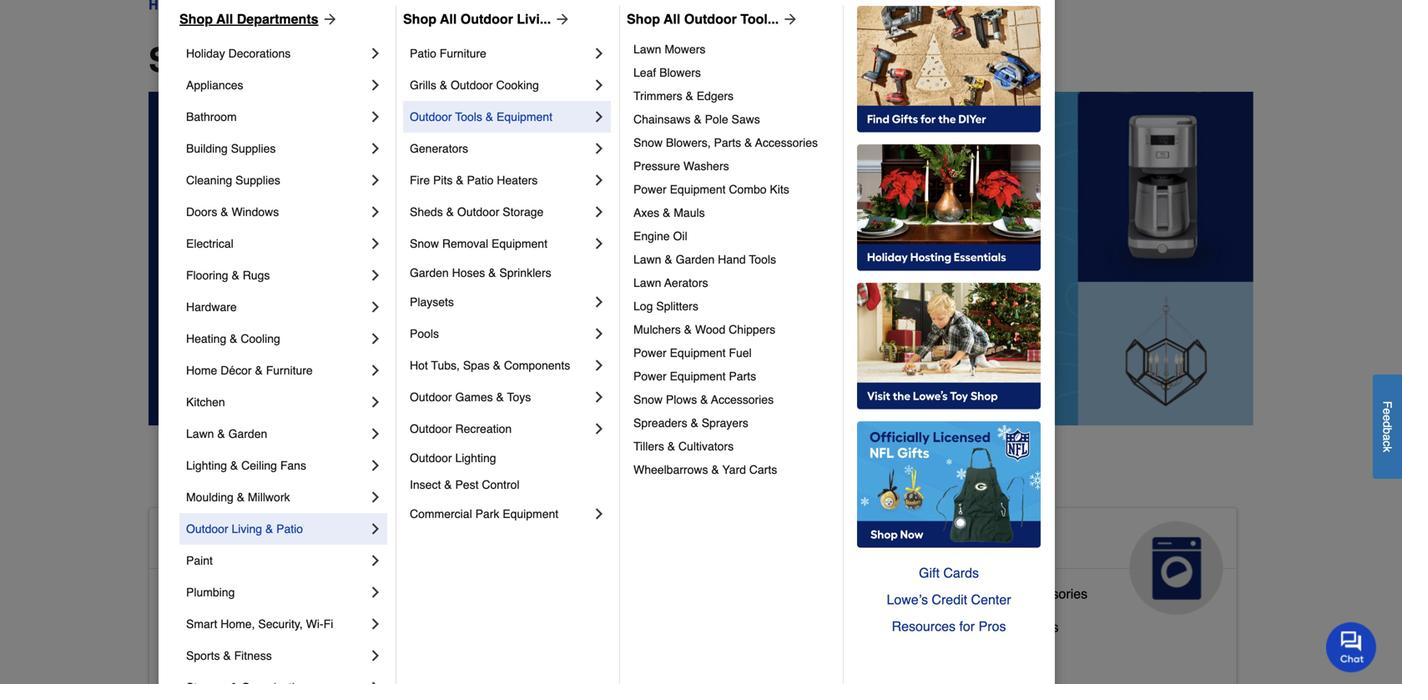 Task type: locate. For each thing, give the bounding box(es) containing it.
arrow right image up patio furniture link
[[551, 11, 571, 28]]

1 arrow right image from the left
[[551, 11, 571, 28]]

equipment down insect & pest control link
[[503, 508, 559, 521]]

tool...
[[741, 11, 779, 27]]

0 vertical spatial supplies
[[231, 142, 276, 155]]

tools down grills & outdoor cooking
[[455, 110, 482, 124]]

fi
[[324, 618, 333, 631]]

& right animal
[[619, 528, 636, 555]]

chevron right image for outdoor tools & equipment
[[591, 109, 608, 125]]

appliances
[[186, 78, 243, 92], [907, 528, 1031, 555]]

0 horizontal spatial pet
[[535, 646, 555, 662]]

& down snow plows & accessories
[[691, 417, 699, 430]]

aerators
[[664, 276, 708, 290]]

accessible up the smart
[[163, 586, 227, 602]]

power down mulchers
[[634, 346, 667, 360]]

accessories up chillers on the right
[[1016, 586, 1088, 602]]

bathroom up 'smart home, security, wi-fi'
[[230, 586, 288, 602]]

accessible down moulding
[[163, 528, 285, 555]]

arrow right image inside shop all outdoor livi... link
[[551, 11, 571, 28]]

kitchen
[[186, 396, 225, 409]]

& up "lawn aerators"
[[665, 253, 673, 266]]

1 shop from the left
[[179, 11, 213, 27]]

2 vertical spatial snow
[[634, 393, 663, 407]]

1 vertical spatial patio
[[467, 174, 494, 187]]

engine oil
[[634, 230, 688, 243]]

chevron right image for fire pits & patio heaters
[[591, 172, 608, 189]]

shop
[[179, 11, 213, 27], [403, 11, 437, 27], [627, 11, 660, 27]]

commercial park equipment
[[410, 508, 559, 521]]

0 horizontal spatial shop
[[179, 11, 213, 27]]

outdoor living & patio
[[186, 523, 303, 536]]

patio down moulding & millwork link
[[276, 523, 303, 536]]

departments
[[237, 11, 319, 27], [292, 41, 496, 79]]

lawn down kitchen
[[186, 427, 214, 441]]

1 vertical spatial snow
[[410, 237, 439, 250]]

lawn
[[634, 43, 662, 56], [634, 253, 662, 266], [634, 276, 662, 290], [186, 427, 214, 441]]

home up kitchen
[[186, 364, 217, 377]]

0 vertical spatial accessories
[[755, 136, 818, 149]]

f e e d b a c k button
[[1373, 375, 1402, 479]]

accessible home image
[[386, 522, 480, 615]]

power up axes on the left
[[634, 183, 667, 196]]

chevron right image for cleaning supplies
[[367, 172, 384, 189]]

tools inside "link"
[[455, 110, 482, 124]]

insect & pest control link
[[410, 472, 608, 498]]

& left pole
[[694, 113, 702, 126]]

chevron right image for doors & windows
[[367, 204, 384, 220]]

departments down arrow right icon
[[292, 41, 496, 79]]

snow blowers, parts & accessories link
[[634, 131, 831, 154]]

1 accessible from the top
[[163, 528, 285, 555]]

log
[[634, 300, 653, 313]]

playsets
[[410, 296, 454, 309]]

parts down cards
[[969, 586, 1000, 602]]

patio furniture
[[410, 47, 487, 60]]

visit the lowe's toy shop. image
[[857, 283, 1041, 410]]

power for power equipment fuel
[[634, 346, 667, 360]]

& right décor
[[255, 364, 263, 377]]

0 horizontal spatial arrow right image
[[551, 11, 571, 28]]

1 vertical spatial accessories
[[711, 393, 774, 407]]

1 vertical spatial parts
[[729, 370, 756, 383]]

chevron right image for electrical
[[367, 235, 384, 252]]

all inside shop all outdoor livi... link
[[440, 11, 457, 27]]

accessible up sports
[[163, 620, 227, 635]]

accessories for snow plows & accessories
[[711, 393, 774, 407]]

0 horizontal spatial furniture
[[266, 364, 313, 377]]

pressure washers
[[634, 159, 729, 173]]

2 horizontal spatial patio
[[467, 174, 494, 187]]

3 shop from the left
[[627, 11, 660, 27]]

1 horizontal spatial appliances
[[907, 528, 1031, 555]]

2 vertical spatial supplies
[[594, 613, 645, 629]]

log splitters link
[[634, 295, 831, 318]]

snow down sheds
[[410, 237, 439, 250]]

grills & outdoor cooking link
[[410, 69, 591, 101]]

0 vertical spatial snow
[[634, 136, 663, 149]]

fire pits & patio heaters link
[[410, 164, 591, 196]]

1 vertical spatial furniture
[[266, 364, 313, 377]]

decorations
[[228, 47, 291, 60]]

accessible down the smart
[[163, 653, 227, 669]]

1 e from the top
[[1381, 408, 1394, 415]]

accessible bathroom
[[163, 586, 288, 602]]

parts
[[714, 136, 741, 149], [729, 370, 756, 383], [969, 586, 1000, 602]]

0 vertical spatial furniture
[[440, 47, 487, 60]]

windows
[[232, 205, 279, 219]]

0 horizontal spatial patio
[[276, 523, 303, 536]]

all inside shop all outdoor tool... link
[[664, 11, 681, 27]]

appliances link up chillers on the right
[[893, 508, 1237, 615]]

furniture up grills & outdoor cooking
[[440, 47, 487, 60]]

chevron right image
[[367, 45, 384, 62], [367, 77, 384, 93], [367, 109, 384, 125], [367, 140, 384, 157], [591, 140, 608, 157], [591, 172, 608, 189], [367, 204, 384, 220], [367, 235, 384, 252], [591, 294, 608, 311], [367, 299, 384, 316], [367, 362, 384, 379], [591, 389, 608, 406], [367, 394, 384, 411], [591, 421, 608, 437], [367, 457, 384, 474], [367, 521, 384, 538], [367, 584, 384, 601], [367, 648, 384, 664], [367, 679, 384, 685]]

patio inside outdoor living & patio link
[[276, 523, 303, 536]]

lawn for lawn & garden hand tools
[[634, 253, 662, 266]]

accessories down the saws
[[755, 136, 818, 149]]

2 e from the top
[[1381, 415, 1394, 421]]

bathroom
[[186, 110, 237, 124], [230, 586, 288, 602]]

arrow right image for shop all outdoor livi...
[[551, 11, 571, 28]]

0 vertical spatial tools
[[455, 110, 482, 124]]

shop up patio furniture
[[403, 11, 437, 27]]

0 horizontal spatial garden
[[228, 427, 267, 441]]

kits
[[770, 183, 789, 196]]

appliance parts & accessories
[[907, 586, 1088, 602]]

hardware
[[186, 301, 237, 314]]

accessories inside snow plows & accessories link
[[711, 393, 774, 407]]

1 vertical spatial pet
[[535, 646, 555, 662]]

shop up holiday
[[179, 11, 213, 27]]

outdoor inside "link"
[[410, 110, 452, 124]]

departments for shop all departments
[[292, 41, 496, 79]]

outdoor
[[461, 11, 513, 27], [684, 11, 737, 27], [451, 78, 493, 92], [410, 110, 452, 124], [457, 205, 500, 219], [410, 391, 452, 404], [410, 422, 452, 436], [410, 452, 452, 465], [186, 523, 228, 536]]

edgers
[[697, 89, 734, 103]]

1 vertical spatial power
[[634, 346, 667, 360]]

1 vertical spatial tools
[[749, 253, 776, 266]]

patio up the sheds & outdoor storage
[[467, 174, 494, 187]]

lawn for lawn aerators
[[634, 276, 662, 290]]

4 accessible from the top
[[163, 653, 227, 669]]

accessories inside appliance parts & accessories link
[[1016, 586, 1088, 602]]

appliances up cards
[[907, 528, 1031, 555]]

& down accessible bedroom link
[[223, 649, 231, 663]]

lawn up log
[[634, 276, 662, 290]]

3 power from the top
[[634, 370, 667, 383]]

& left ceiling on the bottom of the page
[[230, 459, 238, 472]]

pools
[[410, 327, 439, 341]]

livi...
[[517, 11, 551, 27]]

garden up lighting & ceiling fans on the left bottom of the page
[[228, 427, 267, 441]]

chevron right image for outdoor recreation
[[591, 421, 608, 437]]

power equipment parts
[[634, 370, 756, 383]]

patio inside fire pits & patio heaters link
[[467, 174, 494, 187]]

1 horizontal spatial appliances link
[[893, 508, 1237, 615]]

& right axes on the left
[[663, 206, 671, 220]]

1 horizontal spatial shop
[[403, 11, 437, 27]]

spreaders
[[634, 417, 688, 430]]

garden for lawn & garden
[[228, 427, 267, 441]]

bathroom up building
[[186, 110, 237, 124]]

power inside "link"
[[634, 346, 667, 360]]

mulchers & wood chippers
[[634, 323, 776, 336]]

chevron right image for commercial park equipment
[[591, 506, 608, 523]]

0 vertical spatial power
[[634, 183, 667, 196]]

2 accessible from the top
[[163, 586, 227, 602]]

arrow right image for shop all outdoor tool...
[[779, 11, 799, 28]]

2 power from the top
[[634, 346, 667, 360]]

1 vertical spatial departments
[[292, 41, 496, 79]]

pros
[[979, 619, 1006, 634]]

shop up lawn mowers
[[627, 11, 660, 27]]

1 horizontal spatial lighting
[[455, 452, 496, 465]]

e up the b
[[1381, 415, 1394, 421]]

3 accessible from the top
[[163, 620, 227, 635]]

beverage & wine chillers
[[907, 620, 1059, 635]]

home
[[186, 364, 217, 377], [291, 528, 356, 555], [278, 653, 313, 669]]

& up "chainsaws & pole saws"
[[686, 89, 694, 103]]

beverage & wine chillers link
[[907, 616, 1059, 649]]

leaf blowers
[[634, 66, 701, 79]]

accessible inside 'link'
[[163, 586, 227, 602]]

care
[[535, 555, 587, 582]]

& inside animal & pet care
[[619, 528, 636, 555]]

& up generators link
[[486, 110, 493, 124]]

0 vertical spatial parts
[[714, 136, 741, 149]]

& left yard
[[712, 463, 719, 477]]

1 horizontal spatial patio
[[410, 47, 437, 60]]

chevron right image for appliances
[[367, 77, 384, 93]]

garden for lawn & garden hand tools
[[676, 253, 715, 266]]

outdoor games & toys link
[[410, 381, 591, 413]]

2 vertical spatial furniture
[[662, 646, 715, 662]]

lawn up leaf
[[634, 43, 662, 56]]

saws
[[732, 113, 760, 126]]

furniture right the houses,
[[662, 646, 715, 662]]

1 horizontal spatial pet
[[643, 528, 679, 555]]

parts for blowers,
[[714, 136, 741, 149]]

b
[[1381, 428, 1394, 434]]

snow for snow plows & accessories
[[634, 393, 663, 407]]

1 vertical spatial supplies
[[236, 174, 280, 187]]

cleaning supplies link
[[186, 164, 367, 196]]

power up plows
[[634, 370, 667, 383]]

outdoor up outdoor tools & equipment
[[451, 78, 493, 92]]

log splitters
[[634, 300, 699, 313]]

accessible bedroom
[[163, 620, 285, 635]]

accessible home
[[163, 528, 356, 555]]

heating
[[186, 332, 226, 346]]

e
[[1381, 408, 1394, 415], [1381, 415, 1394, 421]]

chevron right image for heating & cooling
[[367, 331, 384, 347]]

home down security, on the bottom
[[278, 653, 313, 669]]

commercial
[[410, 508, 472, 521]]

supplies up the houses,
[[594, 613, 645, 629]]

0 vertical spatial appliances link
[[186, 69, 367, 101]]

tillers & cultivators link
[[634, 435, 831, 458]]

doors
[[186, 205, 217, 219]]

heating & cooling
[[186, 332, 280, 346]]

parts down chainsaws & pole saws link at top
[[714, 136, 741, 149]]

blowers
[[660, 66, 701, 79]]

furniture down 'heating & cooling' link
[[266, 364, 313, 377]]

lawn down engine
[[634, 253, 662, 266]]

trimmers & edgers link
[[634, 84, 831, 108]]

snow up the spreaders
[[634, 393, 663, 407]]

equipment up power equipment parts
[[670, 346, 726, 360]]

garden up 'aerators'
[[676, 253, 715, 266]]

appliances link down the decorations
[[186, 69, 367, 101]]

2 arrow right image from the left
[[779, 11, 799, 28]]

lawn mowers link
[[634, 38, 831, 61]]

chevron right image for hot tubs, spas & components
[[591, 357, 608, 374]]

snow blowers, parts & accessories
[[634, 136, 818, 149]]

departments inside shop all departments link
[[237, 11, 319, 27]]

officially licensed n f l gifts. shop now. image
[[857, 422, 1041, 548]]

& right 'living'
[[265, 523, 273, 536]]

lighting up moulding
[[186, 459, 227, 472]]

chat invite button image
[[1326, 622, 1377, 673]]

2 shop from the left
[[403, 11, 437, 27]]

power equipment fuel link
[[634, 341, 831, 365]]

accessories up the 'spreaders & sprayers' link
[[711, 393, 774, 407]]

supplies up windows
[[236, 174, 280, 187]]

livestock supplies link
[[535, 609, 645, 643]]

fire
[[410, 174, 430, 187]]

holiday hosting essentials. image
[[857, 144, 1041, 271]]

departments up holiday decorations link
[[237, 11, 319, 27]]

2 horizontal spatial garden
[[676, 253, 715, 266]]

all up lawn mowers
[[664, 11, 681, 27]]

enjoy savings year-round. no matter what you're shopping for, find what you need at a great price. image
[[149, 92, 1254, 426]]

lawn & garden hand tools
[[634, 253, 776, 266]]

2 vertical spatial home
[[278, 653, 313, 669]]

accessible for accessible bedroom
[[163, 620, 227, 635]]

lighting up "pest" on the bottom left of page
[[455, 452, 496, 465]]

0 vertical spatial patio
[[410, 47, 437, 60]]

chevron right image for home décor & furniture
[[367, 362, 384, 379]]

arrow right image up lawn mowers link
[[779, 11, 799, 28]]

supplies up cleaning supplies
[[231, 142, 276, 155]]

all up holiday decorations
[[216, 11, 233, 27]]

1 power from the top
[[634, 183, 667, 196]]

chevron right image for plumbing
[[367, 584, 384, 601]]

outdoor down moulding
[[186, 523, 228, 536]]

1 vertical spatial bathroom
[[230, 586, 288, 602]]

patio inside patio furniture link
[[410, 47, 437, 60]]

chevron right image
[[591, 45, 608, 62], [591, 77, 608, 93], [591, 109, 608, 125], [367, 172, 384, 189], [591, 204, 608, 220], [591, 235, 608, 252], [367, 267, 384, 284], [591, 326, 608, 342], [367, 331, 384, 347], [591, 357, 608, 374], [367, 426, 384, 442], [367, 489, 384, 506], [591, 506, 608, 523], [367, 553, 384, 569], [367, 616, 384, 633]]

leaf blowers link
[[634, 61, 831, 84]]

chevron right image for paint
[[367, 553, 384, 569]]

arrow right image
[[551, 11, 571, 28], [779, 11, 799, 28]]

2 horizontal spatial shop
[[627, 11, 660, 27]]

moulding & millwork link
[[186, 482, 367, 513]]

accessories
[[755, 136, 818, 149], [711, 393, 774, 407], [1016, 586, 1088, 602]]

1 horizontal spatial arrow right image
[[779, 11, 799, 28]]

mauls
[[674, 206, 705, 220]]

pet down 'wheelbarrows'
[[643, 528, 679, 555]]

chevron right image for sheds & outdoor storage
[[591, 204, 608, 220]]

appliances down holiday
[[186, 78, 243, 92]]

pet inside animal & pet care
[[643, 528, 679, 555]]

sprayers
[[702, 417, 749, 430]]

all up patio furniture
[[440, 11, 457, 27]]

parts down fuel
[[729, 370, 756, 383]]

snow for snow removal equipment
[[410, 237, 439, 250]]

resources for pros link
[[857, 614, 1041, 640]]

engine oil link
[[634, 225, 831, 248]]

chevron right image for outdoor living & patio
[[367, 521, 384, 538]]

all inside shop all departments link
[[216, 11, 233, 27]]

outdoor tools & equipment
[[410, 110, 553, 124]]

chevron right image for lighting & ceiling fans
[[367, 457, 384, 474]]

wi-
[[306, 618, 324, 631]]

patio up grills
[[410, 47, 437, 60]]

e up d at the bottom
[[1381, 408, 1394, 415]]

pet left beds,
[[535, 646, 555, 662]]

equipment down the power equipment fuel
[[670, 370, 726, 383]]

2 vertical spatial power
[[634, 370, 667, 383]]

splitters
[[656, 300, 699, 313]]

hot
[[410, 359, 428, 372]]

patio furniture link
[[410, 38, 591, 69]]

0 vertical spatial pet
[[643, 528, 679, 555]]

a
[[1381, 434, 1394, 441]]

& left toys in the left bottom of the page
[[496, 391, 504, 404]]

0 horizontal spatial tools
[[455, 110, 482, 124]]

chainsaws
[[634, 113, 691, 126]]

0 vertical spatial departments
[[237, 11, 319, 27]]

grills & outdoor cooking
[[410, 78, 539, 92]]

shop all outdoor livi...
[[403, 11, 551, 27]]

0 horizontal spatial appliances link
[[186, 69, 367, 101]]

1 vertical spatial appliances link
[[893, 508, 1237, 615]]

2 horizontal spatial furniture
[[662, 646, 715, 662]]

garden up playsets
[[410, 266, 449, 280]]

2 vertical spatial patio
[[276, 523, 303, 536]]

2 vertical spatial accessories
[[1016, 586, 1088, 602]]

& right plows
[[700, 393, 708, 407]]

tillers & cultivators
[[634, 440, 734, 453]]

arrow right image inside shop all outdoor tool... link
[[779, 11, 799, 28]]

smart home, security, wi-fi link
[[186, 609, 367, 640]]

0 vertical spatial appliances
[[186, 78, 243, 92]]

tools right hand
[[749, 253, 776, 266]]



Task type: describe. For each thing, give the bounding box(es) containing it.
f
[[1381, 401, 1394, 408]]

control
[[482, 478, 520, 492]]

& left rugs
[[232, 269, 239, 282]]

appliances image
[[1130, 522, 1224, 615]]

all down shop all departments link
[[241, 41, 283, 79]]

& inside "link"
[[486, 110, 493, 124]]

engine
[[634, 230, 670, 243]]

find gifts for the diyer. image
[[857, 6, 1041, 133]]

0 vertical spatial home
[[186, 364, 217, 377]]

all for shop all departments
[[216, 11, 233, 27]]

outdoor recreation link
[[410, 413, 591, 445]]

home décor & furniture
[[186, 364, 313, 377]]

& left millwork
[[237, 491, 245, 504]]

& left wood
[[684, 323, 692, 336]]

outdoor up patio furniture link
[[461, 11, 513, 27]]

chevron right image for pools
[[591, 326, 608, 342]]

kitchen link
[[186, 386, 367, 418]]

moulding & millwork
[[186, 491, 290, 504]]

smart home, security, wi-fi
[[186, 618, 333, 631]]

1 vertical spatial appliances
[[907, 528, 1031, 555]]

livestock supplies
[[535, 613, 645, 629]]

cleaning supplies
[[186, 174, 280, 187]]

plumbing link
[[186, 577, 367, 609]]

hand
[[718, 253, 746, 266]]

& up wine
[[1004, 586, 1013, 602]]

power for power equipment parts
[[634, 370, 667, 383]]

0 vertical spatial bathroom
[[186, 110, 237, 124]]

equipment up sprinklers
[[492, 237, 548, 250]]

appliance parts & accessories link
[[907, 583, 1088, 616]]

chevron right image for kitchen
[[367, 394, 384, 411]]

outdoor up outdoor lighting
[[410, 422, 452, 436]]

gift cards link
[[857, 560, 1041, 587]]

& left "pest" on the bottom left of page
[[444, 478, 452, 492]]

hot tubs, spas & components
[[410, 359, 570, 372]]

garden hoses & sprinklers link
[[410, 260, 608, 286]]

accessible bathroom link
[[163, 583, 288, 616]]

animal & pet care image
[[758, 522, 852, 615]]

power equipment fuel
[[634, 346, 752, 360]]

lawn & garden link
[[186, 418, 367, 450]]

supplies for livestock supplies
[[594, 613, 645, 629]]

wheelbarrows
[[634, 463, 708, 477]]

pest
[[455, 478, 479, 492]]

holiday decorations
[[186, 47, 291, 60]]

1 horizontal spatial furniture
[[440, 47, 487, 60]]

& down kitchen
[[217, 427, 225, 441]]

entry
[[230, 653, 262, 669]]

spas
[[463, 359, 490, 372]]

& down the saws
[[745, 136, 752, 149]]

moulding
[[186, 491, 234, 504]]

trimmers & edgers
[[634, 89, 734, 103]]

lawn for lawn & garden
[[186, 427, 214, 441]]

1 horizontal spatial tools
[[749, 253, 776, 266]]

1 horizontal spatial garden
[[410, 266, 449, 280]]

lawn & garden hand tools link
[[634, 248, 831, 271]]

shop for shop all outdoor tool...
[[627, 11, 660, 27]]

flooring & rugs link
[[186, 260, 367, 291]]

& right sheds
[[446, 205, 454, 219]]

sports
[[186, 649, 220, 663]]

chevron right image for generators
[[591, 140, 608, 157]]

wheelbarrows & yard carts link
[[634, 458, 831, 482]]

all for shop all outdoor livi...
[[440, 11, 457, 27]]

lawn aerators
[[634, 276, 708, 290]]

departments for shop all departments
[[237, 11, 319, 27]]

chevron right image for sports & fitness
[[367, 648, 384, 664]]

outdoor up lawn mowers link
[[684, 11, 737, 27]]

accessible for accessible bathroom
[[163, 586, 227, 602]]

chevron right image for building supplies
[[367, 140, 384, 157]]

rugs
[[243, 269, 270, 282]]

0 horizontal spatial lighting
[[186, 459, 227, 472]]

lawn for lawn mowers
[[634, 43, 662, 56]]

& right pits
[[456, 174, 464, 187]]

supplies for cleaning supplies
[[236, 174, 280, 187]]

& left cooling
[[230, 332, 237, 346]]

chevron right image for bathroom
[[367, 109, 384, 125]]

chevron right image for playsets
[[591, 294, 608, 311]]

chevron right image for moulding & millwork
[[367, 489, 384, 506]]

bathroom inside 'link'
[[230, 586, 288, 602]]

chevron right image for hardware
[[367, 299, 384, 316]]

garden hoses & sprinklers
[[410, 266, 551, 280]]

patio for outdoor living & patio
[[276, 523, 303, 536]]

accessories inside snow blowers, parts & accessories link
[[755, 136, 818, 149]]

carts
[[749, 463, 777, 477]]

cards
[[944, 566, 979, 581]]

chevron right image for smart home, security, wi-fi
[[367, 616, 384, 633]]

animal & pet care
[[535, 528, 679, 582]]

beverage
[[907, 620, 964, 635]]

spreaders & sprayers
[[634, 417, 749, 430]]

chevron right image for flooring & rugs
[[367, 267, 384, 284]]

oil
[[673, 230, 688, 243]]

outdoor up insect
[[410, 452, 452, 465]]

accessories for appliance parts & accessories
[[1016, 586, 1088, 602]]

1 vertical spatial home
[[291, 528, 356, 555]]

accessible for accessible home
[[163, 528, 285, 555]]

electrical link
[[186, 228, 367, 260]]

generators
[[410, 142, 468, 155]]

snow plows & accessories
[[634, 393, 774, 407]]

snow removal equipment
[[410, 237, 548, 250]]

& right entry
[[265, 653, 274, 669]]

& right doors
[[221, 205, 228, 219]]

mulchers
[[634, 323, 681, 336]]

livestock
[[535, 613, 590, 629]]

outdoor down hot
[[410, 391, 452, 404]]

arrow right image
[[319, 11, 339, 28]]

hot tubs, spas & components link
[[410, 350, 591, 381]]

accessible for accessible entry & home
[[163, 653, 227, 669]]

décor
[[221, 364, 252, 377]]

chevron right image for snow removal equipment
[[591, 235, 608, 252]]

commercial park equipment link
[[410, 498, 591, 530]]

chevron right image for holiday decorations
[[367, 45, 384, 62]]

flooring & rugs
[[186, 269, 270, 282]]

& right grills
[[440, 78, 448, 92]]

chevron right image for grills & outdoor cooking
[[591, 77, 608, 93]]

fire pits & patio heaters
[[410, 174, 538, 187]]

shop for shop all departments
[[179, 11, 213, 27]]

lowe's
[[887, 592, 928, 608]]

heaters
[[497, 174, 538, 187]]

chevron right image for lawn & garden
[[367, 426, 384, 442]]

chevron right image for patio furniture
[[591, 45, 608, 62]]

supplies for building supplies
[[231, 142, 276, 155]]

parts for equipment
[[729, 370, 756, 383]]

power for power equipment combo kits
[[634, 183, 667, 196]]

fuel
[[729, 346, 752, 360]]

blowers,
[[666, 136, 711, 149]]

security,
[[258, 618, 303, 631]]

equipment down the cooking
[[497, 110, 553, 124]]

tillers
[[634, 440, 664, 453]]

credit
[[932, 592, 968, 608]]

snow removal equipment link
[[410, 228, 591, 260]]

c
[[1381, 441, 1394, 447]]

shop
[[149, 41, 232, 79]]

& right tillers
[[668, 440, 675, 453]]

outdoor up the snow removal equipment
[[457, 205, 500, 219]]

& right the houses,
[[649, 646, 658, 662]]

axes & mauls
[[634, 206, 705, 220]]

resources for pros
[[892, 619, 1006, 634]]

& right spas
[[493, 359, 501, 372]]

equipment up mauls
[[670, 183, 726, 196]]

heating & cooling link
[[186, 323, 367, 355]]

bathroom link
[[186, 101, 367, 133]]

chevron right image for outdoor games & toys
[[591, 389, 608, 406]]

pressure washers link
[[634, 154, 831, 178]]

pet beds, houses, & furniture
[[535, 646, 715, 662]]

outdoor lighting link
[[410, 445, 608, 472]]

sheds
[[410, 205, 443, 219]]

washers
[[684, 159, 729, 173]]

0 horizontal spatial appliances
[[186, 78, 243, 92]]

grills
[[410, 78, 436, 92]]

trimmers
[[634, 89, 682, 103]]

& left "pros" at right bottom
[[968, 620, 976, 635]]

houses,
[[596, 646, 645, 662]]

k
[[1381, 447, 1394, 453]]

wine
[[980, 620, 1011, 635]]

shop for shop all outdoor livi...
[[403, 11, 437, 27]]

all for shop all outdoor tool...
[[664, 11, 681, 27]]

ceiling
[[241, 459, 277, 472]]

snow for snow blowers, parts & accessories
[[634, 136, 663, 149]]

removal
[[442, 237, 488, 250]]

doors & windows link
[[186, 196, 367, 228]]

leaf
[[634, 66, 656, 79]]

fitness
[[234, 649, 272, 663]]

recreation
[[455, 422, 512, 436]]

& right hoses on the top
[[488, 266, 496, 280]]

power equipment parts link
[[634, 365, 831, 388]]

2 vertical spatial parts
[[969, 586, 1000, 602]]

components
[[504, 359, 570, 372]]

patio for fire pits & patio heaters
[[467, 174, 494, 187]]



Task type: vqa. For each thing, say whether or not it's contained in the screenshot.
chevron right image corresponding to Bathroom
yes



